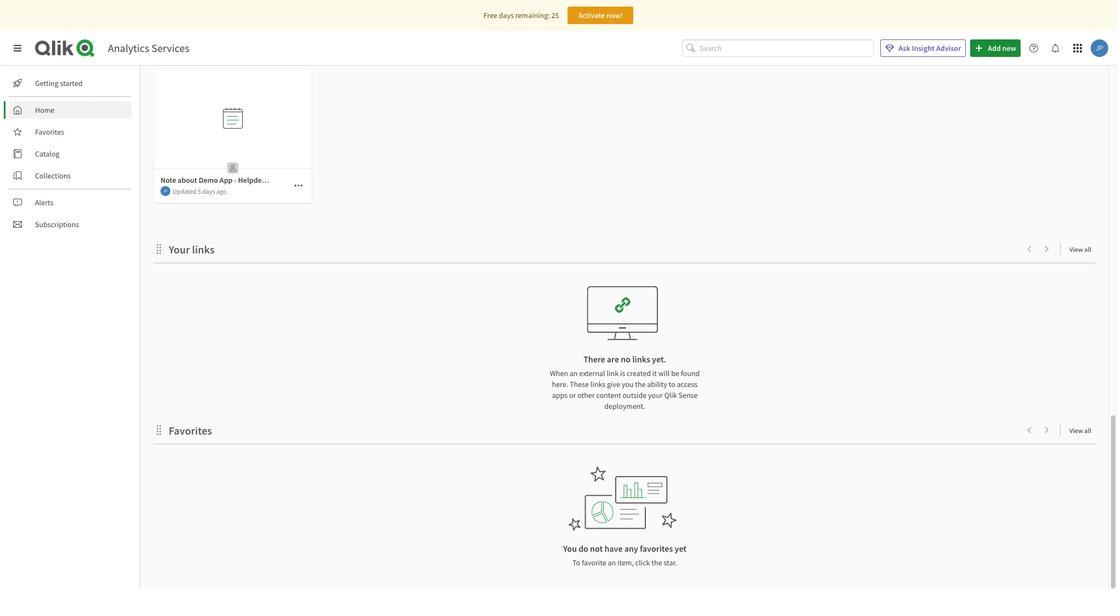 Task type: describe. For each thing, give the bounding box(es) containing it.
add new button
[[971, 39, 1021, 57]]

outside
[[623, 391, 647, 401]]

ask insight advisor button
[[881, 39, 966, 57]]

subscriptions
[[35, 220, 79, 230]]

an inside you do not have any favorites yet to favorite an item, click the star.
[[608, 559, 616, 568]]

catalog link
[[9, 145, 132, 163]]

updated 5 days ago link
[[154, 70, 312, 204]]

give
[[607, 380, 620, 390]]

external
[[580, 369, 606, 379]]

1 vertical spatial favorites
[[169, 424, 212, 438]]

other
[[578, 391, 595, 401]]

view for your links
[[1070, 246, 1084, 254]]

free days remaining: 25
[[484, 10, 559, 20]]

new
[[1003, 43, 1017, 53]]

Search text field
[[700, 39, 874, 57]]

ask insight advisor
[[899, 43, 962, 53]]

will
[[659, 369, 670, 379]]

ability
[[648, 380, 668, 390]]

found
[[681, 369, 700, 379]]

to
[[669, 380, 676, 390]]

view all link for your links
[[1070, 242, 1096, 256]]

all for your links
[[1085, 246, 1092, 254]]

you do not have any favorites yet to favorite an item, click the star.
[[563, 544, 687, 568]]

navigation pane element
[[0, 70, 140, 238]]

there are no links yet. when an external link is created it will be found here. these links give you the ability to access apps or other content outside your qlik sense deployment.
[[550, 354, 700, 412]]

your links link
[[169, 243, 219, 257]]

close sidebar menu image
[[13, 44, 22, 53]]

sense
[[679, 391, 698, 401]]

0 vertical spatial links
[[192, 243, 215, 257]]

free
[[484, 10, 498, 20]]

these
[[570, 380, 589, 390]]

ask
[[899, 43, 911, 53]]

james peterson image
[[161, 186, 170, 196]]

updated
[[173, 187, 196, 195]]

the inside you do not have any favorites yet to favorite an item, click the star.
[[652, 559, 662, 568]]

getting started
[[35, 78, 83, 88]]

star.
[[664, 559, 678, 568]]

1 horizontal spatial days
[[499, 10, 514, 20]]

any
[[625, 544, 639, 555]]

link
[[607, 369, 619, 379]]

or
[[569, 391, 576, 401]]

catalog
[[35, 149, 60, 159]]

qlik
[[665, 391, 677, 401]]

1 horizontal spatial links
[[591, 380, 606, 390]]

access
[[677, 380, 698, 390]]

your links
[[169, 243, 215, 257]]

it
[[653, 369, 657, 379]]

alerts
[[35, 198, 53, 208]]

apps
[[552, 391, 568, 401]]

click
[[636, 559, 650, 568]]

have
[[605, 544, 623, 555]]

created
[[627, 369, 651, 379]]

your
[[169, 243, 190, 257]]

an inside there are no links yet. when an external link is created it will be found here. these links give you the ability to access apps or other content outside your qlik sense deployment.
[[570, 369, 578, 379]]

insight
[[912, 43, 935, 53]]

remaining:
[[516, 10, 550, 20]]

favorites
[[640, 544, 673, 555]]

analytics
[[108, 41, 149, 55]]

ago
[[216, 187, 227, 195]]

your
[[648, 391, 663, 401]]

you
[[563, 544, 577, 555]]

no
[[621, 354, 631, 365]]

25
[[552, 10, 559, 20]]

1 horizontal spatial favorites link
[[169, 424, 216, 438]]

activate now!
[[579, 10, 623, 20]]



Task type: locate. For each thing, give the bounding box(es) containing it.
0 horizontal spatial an
[[570, 369, 578, 379]]

1 vertical spatial all
[[1085, 427, 1092, 435]]

5
[[198, 187, 201, 195]]

2 view all link from the top
[[1070, 424, 1096, 437]]

to
[[573, 559, 581, 568]]

view for favorites
[[1070, 427, 1084, 435]]

1 horizontal spatial the
[[652, 559, 662, 568]]

2 horizontal spatial links
[[633, 354, 651, 365]]

move collection image
[[153, 425, 164, 436]]

add new
[[988, 43, 1017, 53]]

james peterson element
[[161, 186, 170, 196]]

days
[[499, 10, 514, 20], [202, 187, 215, 195]]

getting
[[35, 78, 59, 88]]

yet.
[[652, 354, 667, 365]]

1 vertical spatial the
[[652, 559, 662, 568]]

more actions image
[[294, 181, 303, 190]]

you
[[622, 380, 634, 390]]

getting started link
[[9, 75, 132, 92]]

when
[[550, 369, 568, 379]]

favorites inside navigation pane element
[[35, 127, 64, 137]]

2 view all from the top
[[1070, 427, 1092, 435]]

view all
[[1070, 246, 1092, 254], [1070, 427, 1092, 435]]

links
[[192, 243, 215, 257], [633, 354, 651, 365], [591, 380, 606, 390]]

favorites link right move collection image
[[169, 424, 216, 438]]

updated 5 days ago
[[173, 187, 227, 195]]

services
[[152, 41, 190, 55]]

all
[[1085, 246, 1092, 254], [1085, 427, 1092, 435]]

advisor
[[937, 43, 962, 53]]

1 vertical spatial favorites link
[[169, 424, 216, 438]]

0 horizontal spatial favorites link
[[9, 123, 132, 141]]

1 horizontal spatial favorites
[[169, 424, 212, 438]]

yet
[[675, 544, 687, 555]]

analytics services
[[108, 41, 190, 55]]

started
[[60, 78, 83, 88]]

0 vertical spatial all
[[1085, 246, 1092, 254]]

0 vertical spatial view
[[1070, 246, 1084, 254]]

an left "item,"
[[608, 559, 616, 568]]

content
[[597, 391, 621, 401]]

view all for favorites
[[1070, 427, 1092, 435]]

activate
[[579, 10, 605, 20]]

1 vertical spatial links
[[633, 354, 651, 365]]

1 view from the top
[[1070, 246, 1084, 254]]

analytics services element
[[108, 41, 190, 55]]

the
[[635, 380, 646, 390], [652, 559, 662, 568]]

not
[[590, 544, 603, 555]]

1 vertical spatial view all link
[[1070, 424, 1096, 437]]

0 vertical spatial favorites link
[[9, 123, 132, 141]]

add
[[988, 43, 1001, 53]]

collections link
[[9, 167, 132, 185]]

personal element
[[224, 160, 242, 177]]

favorites link
[[9, 123, 132, 141], [169, 424, 216, 438]]

activate now! link
[[568, 7, 634, 24]]

the left star.
[[652, 559, 662, 568]]

subscriptions link
[[9, 216, 132, 234]]

there
[[584, 354, 606, 365]]

searchbar element
[[683, 39, 874, 57]]

0 horizontal spatial the
[[635, 380, 646, 390]]

0 horizontal spatial links
[[192, 243, 215, 257]]

here.
[[552, 380, 569, 390]]

view all link for favorites
[[1070, 424, 1096, 437]]

1 view all from the top
[[1070, 246, 1092, 254]]

is
[[620, 369, 626, 379]]

0 vertical spatial the
[[635, 380, 646, 390]]

0 horizontal spatial days
[[202, 187, 215, 195]]

now!
[[607, 10, 623, 20]]

view all link
[[1070, 242, 1096, 256], [1070, 424, 1096, 437]]

1 vertical spatial an
[[608, 559, 616, 568]]

all for favorites
[[1085, 427, 1092, 435]]

1 vertical spatial days
[[202, 187, 215, 195]]

links right your
[[192, 243, 215, 257]]

home link
[[9, 101, 132, 119]]

days inside 'link'
[[202, 187, 215, 195]]

0 vertical spatial favorites
[[35, 127, 64, 137]]

1 view all link from the top
[[1070, 242, 1096, 256]]

0 vertical spatial view all link
[[1070, 242, 1096, 256]]

are
[[607, 354, 619, 365]]

0 horizontal spatial favorites
[[35, 127, 64, 137]]

the inside there are no links yet. when an external link is created it will be found here. these links give you the ability to access apps or other content outside your qlik sense deployment.
[[635, 380, 646, 390]]

be
[[672, 369, 680, 379]]

favorites up 'catalog'
[[35, 127, 64, 137]]

0 vertical spatial an
[[570, 369, 578, 379]]

home
[[35, 105, 54, 115]]

the down created
[[635, 380, 646, 390]]

view
[[1070, 246, 1084, 254], [1070, 427, 1084, 435]]

favorites
[[35, 127, 64, 137], [169, 424, 212, 438]]

view all for your links
[[1070, 246, 1092, 254]]

1 vertical spatial view
[[1070, 427, 1084, 435]]

collections
[[35, 171, 71, 181]]

an
[[570, 369, 578, 379], [608, 559, 616, 568]]

days right the '5'
[[202, 187, 215, 195]]

0 vertical spatial days
[[499, 10, 514, 20]]

0 vertical spatial view all
[[1070, 246, 1092, 254]]

deployment.
[[605, 402, 646, 412]]

item,
[[618, 559, 634, 568]]

links down external
[[591, 380, 606, 390]]

favorites link up catalog link
[[9, 123, 132, 141]]

1 horizontal spatial an
[[608, 559, 616, 568]]

days right the free
[[499, 10, 514, 20]]

links up created
[[633, 354, 651, 365]]

do
[[579, 544, 589, 555]]

2 all from the top
[[1085, 427, 1092, 435]]

favorite
[[582, 559, 607, 568]]

james peterson image
[[1091, 39, 1109, 57]]

2 vertical spatial links
[[591, 380, 606, 390]]

an up these
[[570, 369, 578, 379]]

1 vertical spatial view all
[[1070, 427, 1092, 435]]

2 view from the top
[[1070, 427, 1084, 435]]

1 all from the top
[[1085, 246, 1092, 254]]

favorites right move collection image
[[169, 424, 212, 438]]

alerts link
[[9, 194, 132, 212]]

move collection image
[[153, 244, 164, 255]]



Task type: vqa. For each thing, say whether or not it's contained in the screenshot.
bottommost 'All'
yes



